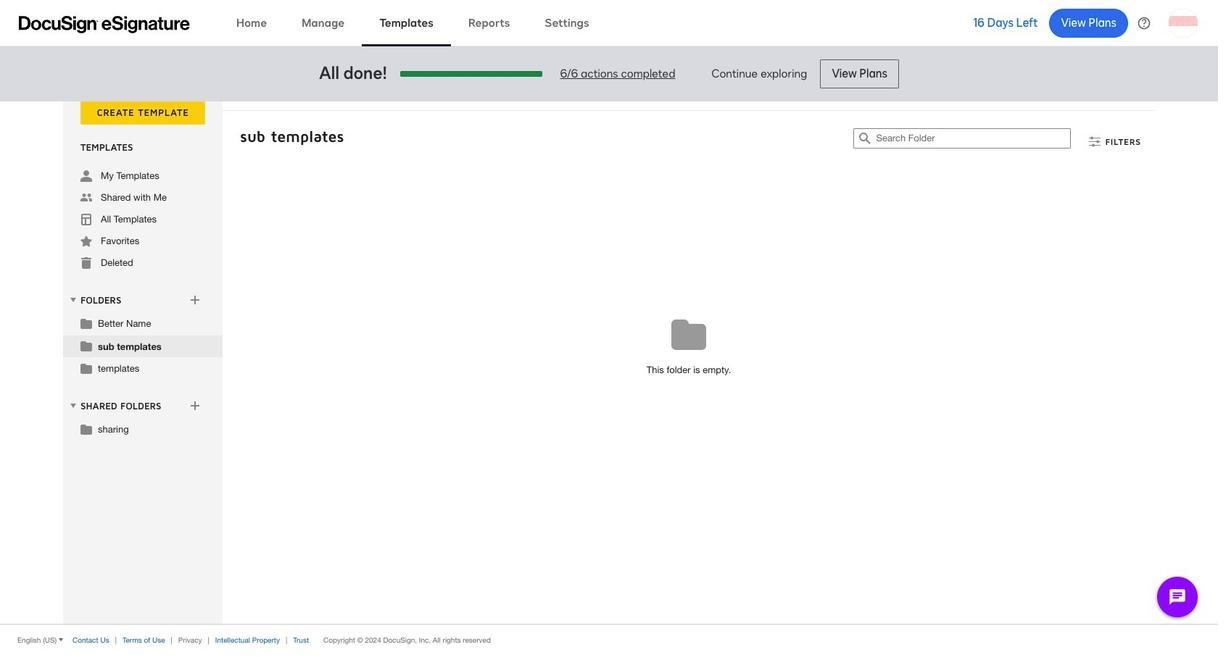 Task type: vqa. For each thing, say whether or not it's contained in the screenshot.
VIEW FOLDERS image
yes



Task type: describe. For each thing, give the bounding box(es) containing it.
view shared folders image
[[67, 400, 79, 412]]

secondary navigation region
[[63, 100, 1159, 624]]

2 folder image from the top
[[80, 363, 92, 374]]

1 folder image from the top
[[80, 318, 92, 329]]

shared image
[[80, 192, 92, 204]]

trash image
[[80, 257, 92, 269]]

docusign esignature image
[[19, 16, 190, 33]]

star filled image
[[80, 236, 92, 247]]

your uploaded profile image image
[[1169, 8, 1198, 37]]

view folders image
[[67, 294, 79, 306]]

user image
[[80, 170, 92, 182]]



Task type: locate. For each thing, give the bounding box(es) containing it.
1 vertical spatial folder image
[[80, 363, 92, 374]]

2 folder image from the top
[[80, 423, 92, 435]]

1 vertical spatial folder image
[[80, 423, 92, 435]]

templates image
[[80, 214, 92, 226]]

more info region
[[0, 624, 1218, 656]]

1 folder image from the top
[[80, 340, 92, 352]]

folder image
[[80, 318, 92, 329], [80, 363, 92, 374]]

0 vertical spatial folder image
[[80, 318, 92, 329]]

folder image
[[80, 340, 92, 352], [80, 423, 92, 435]]

0 vertical spatial folder image
[[80, 340, 92, 352]]

Search Folder text field
[[876, 129, 1071, 148]]



